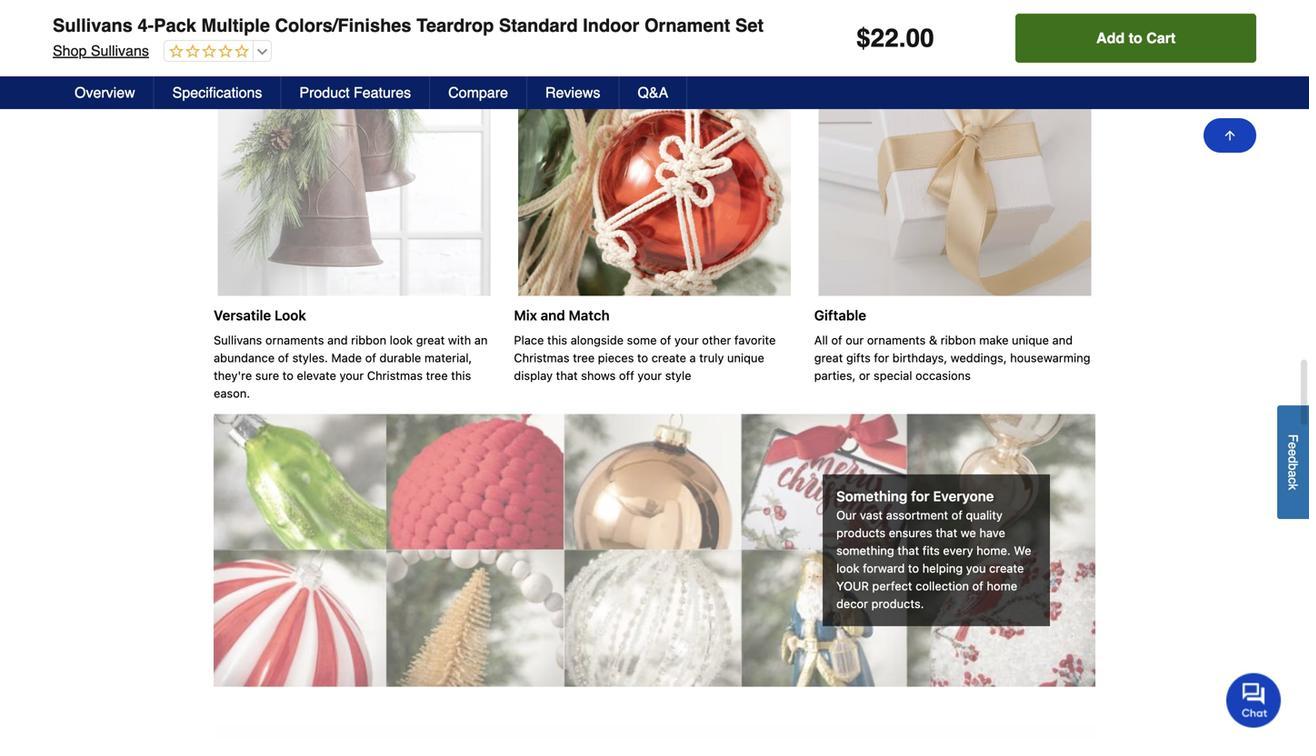 Task type: locate. For each thing, give the bounding box(es) containing it.
d
[[1286, 456, 1301, 463]]

overview
[[75, 84, 135, 101]]

chat invite button image
[[1227, 672, 1282, 728]]

f e e d b a c k button
[[1278, 405, 1309, 519]]

product features button
[[281, 76, 430, 109]]

22
[[871, 24, 899, 53]]

00
[[906, 24, 934, 53]]

2 e from the top
[[1286, 449, 1301, 456]]

product
[[300, 84, 350, 101]]

sullivans down 4-
[[91, 42, 149, 59]]

e up b
[[1286, 449, 1301, 456]]

sullivans up shop sullivans
[[53, 15, 133, 36]]

4-
[[138, 15, 154, 36]]

features
[[354, 84, 411, 101]]

k
[[1286, 484, 1301, 490]]

to
[[1129, 30, 1143, 46]]

set
[[736, 15, 764, 36]]

reviews
[[546, 84, 601, 101]]

sullivans
[[53, 15, 133, 36], [91, 42, 149, 59]]

f e e d b a c k
[[1286, 434, 1301, 490]]

q&a
[[638, 84, 669, 101]]

reviews button
[[527, 76, 620, 109]]

add to cart button
[[1016, 14, 1257, 63]]

product features
[[300, 84, 411, 101]]

specifications button
[[154, 76, 281, 109]]

shop
[[53, 42, 87, 59]]

arrow up image
[[1223, 128, 1238, 143]]

e up d
[[1286, 442, 1301, 449]]

e
[[1286, 442, 1301, 449], [1286, 449, 1301, 456]]

1 e from the top
[[1286, 442, 1301, 449]]

ornament
[[645, 15, 731, 36]]

.
[[899, 24, 906, 53]]

teardrop
[[417, 15, 494, 36]]

specifications
[[172, 84, 262, 101]]

b
[[1286, 463, 1301, 470]]

sullivans 4-pack multiple colors/finishes teardrop standard indoor ornament set
[[53, 15, 764, 36]]

$
[[857, 24, 871, 53]]

indoor
[[583, 15, 640, 36]]

zero stars image
[[164, 44, 249, 60]]

a
[[1286, 470, 1301, 477]]



Task type: describe. For each thing, give the bounding box(es) containing it.
c
[[1286, 477, 1301, 484]]

cart
[[1147, 30, 1176, 46]]

compare
[[448, 84, 508, 101]]

shop sullivans
[[53, 42, 149, 59]]

0 vertical spatial sullivans
[[53, 15, 133, 36]]

multiple
[[201, 15, 270, 36]]

colors/finishes
[[275, 15, 412, 36]]

q&a button
[[620, 76, 688, 109]]

compare button
[[430, 76, 527, 109]]

overview button
[[56, 76, 154, 109]]

$ 22 . 00
[[857, 24, 934, 53]]

standard
[[499, 15, 578, 36]]

add to cart
[[1097, 30, 1176, 46]]

add
[[1097, 30, 1125, 46]]

pack
[[154, 15, 196, 36]]

f
[[1286, 434, 1301, 442]]

1 vertical spatial sullivans
[[91, 42, 149, 59]]



Task type: vqa. For each thing, say whether or not it's contained in the screenshot.
set
yes



